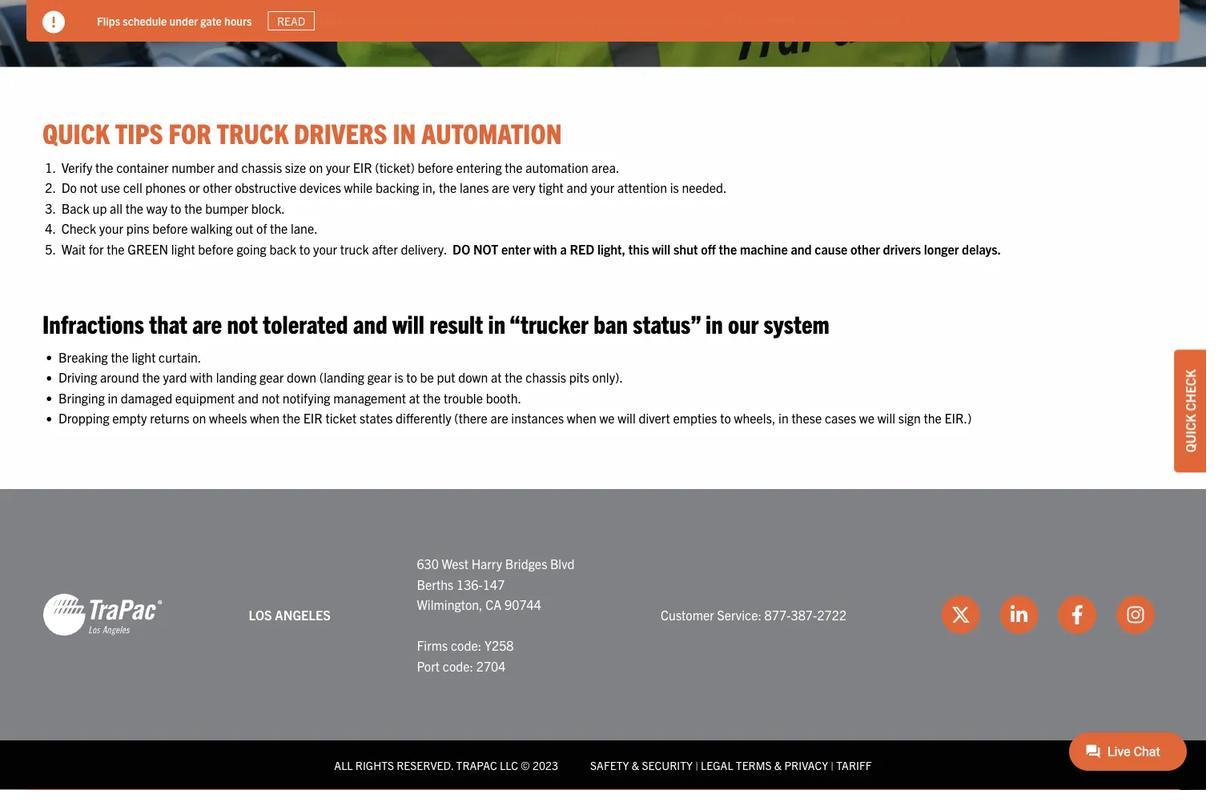 Task type: locate. For each thing, give the bounding box(es) containing it.
on
[[309, 159, 323, 175], [192, 410, 206, 426]]

0 horizontal spatial number
[[172, 159, 215, 175]]

container
[[116, 159, 169, 175]]

0 vertical spatial before
[[418, 159, 453, 175]]

red
[[570, 241, 595, 257]]

1 vertical spatial number
[[172, 159, 215, 175]]

read right pop45
[[871, 14, 900, 28]]

| left tariff link
[[831, 758, 834, 773]]

1 vertical spatial a
[[560, 241, 567, 257]]

all rights reserved. trapac llc © 2023
[[334, 758, 558, 773]]

2 read link from the left
[[862, 11, 909, 31]]

we
[[600, 410, 615, 426], [859, 410, 875, 426]]

1 vertical spatial is
[[395, 369, 403, 385]]

1 horizontal spatial before
[[198, 241, 234, 257]]

&
[[632, 758, 639, 773], [774, 758, 782, 773]]

with inside breaking the light curtain. driving around the yard with landing gear down (landing gear is to be put down at the chassis pits only). bringing in damaged equipment and not notifying management at the trouble booth. dropping empty returns on wheels when the eir ticket states differently (there are instances when we will divert empties to wheels, in these cases we will sign the eir.)
[[190, 369, 213, 385]]

1 vertical spatial code:
[[443, 658, 474, 674]]

0 horizontal spatial is
[[395, 369, 403, 385]]

0 horizontal spatial light
[[132, 349, 156, 365]]

1 vertical spatial before
[[152, 220, 188, 236]]

with right enter
[[534, 241, 557, 257]]

schedule
[[123, 13, 167, 28]]

the left the green
[[107, 241, 125, 257]]

0 horizontal spatial read link
[[268, 11, 315, 31]]

is
[[670, 179, 679, 195], [395, 369, 403, 385]]

will left the result at the left
[[392, 307, 425, 338]]

2 pool from the left
[[505, 13, 527, 28]]

1 horizontal spatial a
[[560, 241, 567, 257]]

0 horizontal spatial when
[[250, 410, 280, 426]]

quick inside main content
[[42, 116, 110, 150]]

1 read from the left
[[277, 14, 305, 28]]

for inside verify the container number and chassis size on your eir (ticket) before entering the automation area. do not use cell phones or other obstructive devices while backing in, the lanes are very tight and your attention is needed. back up all the way to the bumper block. check your pins before walking out of the lane. wait for the green light before going back to your truck after delivery. do not enter with a red light, this will shut off the machine and cause other drivers longer delays.
[[89, 241, 104, 257]]

and up (landing
[[353, 307, 387, 338]]

in down the around
[[108, 390, 118, 406]]

1 when from the left
[[250, 410, 280, 426]]

0 horizontal spatial check
[[61, 220, 96, 236]]

630
[[417, 556, 439, 572]]

on right size
[[309, 159, 323, 175]]

eir
[[353, 159, 372, 175], [303, 410, 323, 426]]

breaking the light curtain. driving around the yard with landing gear down (landing gear is to be put down at the chassis pits only). bringing in damaged equipment and not notifying management at the trouble booth. dropping empty returns on wheels when the eir ticket states differently (there are instances when we will divert empties to wheels, in these cases we will sign the eir.)
[[58, 349, 972, 426]]

1 vertical spatial other
[[851, 241, 880, 257]]

number right release
[[675, 13, 713, 28]]

gear up management
[[367, 369, 392, 385]]

| left legal
[[695, 758, 698, 773]]

will left divert
[[618, 410, 636, 426]]

under left relative
[[568, 13, 596, 28]]

read
[[277, 14, 305, 28], [871, 14, 900, 28]]

safety
[[590, 758, 629, 773]]

down up trouble
[[458, 369, 488, 385]]

will left sign
[[878, 410, 896, 426]]

1 vertical spatial quick
[[1182, 414, 1198, 453]]

1 horizontal spatial /
[[805, 13, 809, 28]]

0 vertical spatial other
[[203, 179, 232, 195]]

1 vertical spatial at
[[409, 390, 420, 406]]

at up differently
[[409, 390, 420, 406]]

1 horizontal spatial yard
[[413, 13, 434, 28]]

1 vertical spatial yard
[[163, 369, 187, 385]]

notifying
[[283, 390, 330, 406]]

safety & security link
[[590, 758, 693, 773]]

1 horizontal spatial is
[[670, 179, 679, 195]]

1 horizontal spatial read link
[[862, 11, 909, 31]]

all
[[110, 200, 123, 216]]

2 | from the left
[[831, 758, 834, 773]]

your down all
[[99, 220, 123, 236]]

walking
[[191, 220, 233, 236]]

chassis up obstructive
[[241, 159, 282, 175]]

- left pop20
[[716, 13, 719, 28]]

0 horizontal spatial gear
[[260, 369, 284, 385]]

number inside verify the container number and chassis size on your eir (ticket) before entering the automation area. do not use cell phones or other obstructive devices while backing in, the lanes are very tight and your attention is needed. back up all the way to the bumper block. check your pins before walking out of the lane. wait for the green light before going back to your truck after delivery. do not enter with a red light, this will shut off the machine and cause other drivers longer delays.
[[172, 159, 215, 175]]

read link right pop45
[[862, 11, 909, 31]]

before up in, the
[[418, 159, 453, 175]]

630 west harry bridges blvd berths 136-147 wilmington, ca 90744
[[417, 556, 575, 613]]

0 horizontal spatial yard
[[163, 369, 187, 385]]

1 horizontal spatial light
[[171, 241, 195, 257]]

1 vertical spatial on
[[192, 410, 206, 426]]

2 gear from the left
[[367, 369, 392, 385]]

0 horizontal spatial |
[[695, 758, 698, 773]]

not
[[473, 241, 498, 257]]

0 vertical spatial on
[[309, 159, 323, 175]]

curtain.
[[159, 349, 201, 365]]

before down way
[[152, 220, 188, 236]]

in
[[401, 13, 410, 28], [393, 116, 416, 150], [488, 307, 506, 338], [706, 307, 723, 338], [108, 390, 118, 406], [779, 410, 789, 426]]

0 vertical spatial are
[[492, 179, 510, 195]]

put
[[437, 369, 455, 385]]

read link for pool chassis with a single transaction  do not drop pool chassis in yard -  exit with the pool chassis under relative release number -  pop20 / pop40 / pop45
[[862, 11, 909, 31]]

dropping
[[58, 410, 109, 426]]

your down lane.
[[313, 241, 337, 257]]

1 horizontal spatial on
[[309, 159, 323, 175]]

and inside breaking the light curtain. driving around the yard with landing gear down (landing gear is to be put down at the chassis pits only). bringing in damaged equipment and not notifying management at the trouble booth. dropping empty returns on wheels when the eir ticket states differently (there are instances when we will divert empties to wheels, in these cases we will sign the eir.)
[[238, 390, 259, 406]]

other right cause at top
[[851, 241, 880, 257]]

with up equipment
[[190, 369, 213, 385]]

1 horizontal spatial pool
[[505, 13, 527, 28]]

read link right hours
[[268, 11, 315, 31]]

drivers longer
[[883, 241, 959, 257]]

1 vertical spatial for
[[89, 241, 104, 257]]

breaking
[[58, 349, 108, 365]]

2023
[[533, 758, 558, 773]]

are right that
[[192, 307, 222, 338]]

do
[[280, 13, 292, 28]]

1 horizontal spatial -
[[716, 13, 719, 28]]

pool
[[97, 13, 118, 28], [505, 13, 527, 28]]

1 we from the left
[[600, 410, 615, 426]]

back
[[61, 200, 90, 216]]

of
[[256, 220, 267, 236]]

when down pits
[[567, 410, 597, 426]]

& right safety at bottom
[[632, 758, 639, 773]]

0 horizontal spatial under
[[169, 13, 198, 28]]

eir.)
[[945, 410, 972, 426]]

(there
[[455, 410, 488, 426]]

is inside verify the container number and chassis size on your eir (ticket) before entering the automation area. do not use cell phones or other obstructive devices while backing in, the lanes are very tight and your attention is needed. back up all the way to the bumper block. check your pins before walking out of the lane. wait for the green light before going back to your truck after delivery. do not enter with a red light, this will shut off the machine and cause other drivers longer delays.
[[670, 179, 679, 195]]

1 horizontal spatial quick
[[1182, 414, 1198, 453]]

0 horizontal spatial -
[[437, 13, 441, 28]]

"trucker
[[510, 307, 589, 338]]

0 vertical spatial check
[[61, 220, 96, 236]]

chassis left pits
[[526, 369, 566, 385]]

the right of
[[270, 220, 288, 236]]

0 vertical spatial is
[[670, 179, 679, 195]]

at up booth.
[[491, 369, 502, 385]]

0 horizontal spatial pool
[[97, 13, 118, 28]]

other up 'bumper'
[[203, 179, 232, 195]]

read left drop
[[277, 14, 305, 28]]

0 horizontal spatial for
[[89, 241, 104, 257]]

0 horizontal spatial read
[[277, 14, 305, 28]]

your up devices
[[326, 159, 350, 175]]

0 horizontal spatial a
[[182, 13, 188, 28]]

2 read from the left
[[871, 14, 900, 28]]

1 horizontal spatial for
[[169, 116, 211, 150]]

2 vertical spatial are
[[491, 410, 508, 426]]

gear right landing
[[260, 369, 284, 385]]

1 horizontal spatial other
[[851, 241, 880, 257]]

tight
[[539, 179, 564, 195]]

2704
[[476, 658, 506, 674]]

for right the wait
[[89, 241, 104, 257]]

1 horizontal spatial gear
[[367, 369, 392, 385]]

the up use
[[95, 159, 113, 175]]

a left red
[[560, 241, 567, 257]]

equipment
[[175, 390, 235, 406]]

tips
[[115, 116, 163, 150]]

0 vertical spatial quick
[[42, 116, 110, 150]]

/ right pop20
[[762, 13, 765, 28]]

a
[[182, 13, 188, 28], [560, 241, 567, 257]]

0 horizontal spatial quick
[[42, 116, 110, 150]]

yard down curtain.
[[163, 369, 187, 385]]

2 we from the left
[[859, 410, 875, 426]]

1 horizontal spatial check
[[1182, 370, 1198, 411]]

down
[[287, 369, 317, 385], [458, 369, 488, 385]]

quick tips for truck drivers in automation main content
[[26, 115, 1180, 442]]

to right way
[[171, 200, 181, 216]]

footer
[[0, 490, 1206, 791]]

will right this
[[652, 241, 671, 257]]

0 horizontal spatial on
[[192, 410, 206, 426]]

& right "terms"
[[774, 758, 782, 773]]

pool chassis with a single transaction  do not drop pool chassis in yard -  exit with the pool chassis under relative release number -  pop20 / pop40 / pop45
[[97, 13, 846, 28]]

0 horizontal spatial down
[[287, 369, 317, 385]]

harry
[[472, 556, 502, 572]]

on down equipment
[[192, 410, 206, 426]]

will
[[652, 241, 671, 257], [392, 307, 425, 338], [618, 410, 636, 426], [878, 410, 896, 426]]

under left gate
[[169, 13, 198, 28]]

the right exit
[[487, 13, 503, 28]]

when right the wheels
[[250, 410, 280, 426]]

read for flips schedule under gate hours
[[277, 14, 305, 28]]

1 horizontal spatial when
[[567, 410, 597, 426]]

2 horizontal spatial before
[[418, 159, 453, 175]]

eir up while
[[353, 159, 372, 175]]

before down walking
[[198, 241, 234, 257]]

wilmington,
[[417, 597, 483, 613]]

0 horizontal spatial /
[[762, 13, 765, 28]]

0 vertical spatial at
[[491, 369, 502, 385]]

in up (ticket)
[[393, 116, 416, 150]]

quick check
[[1182, 370, 1198, 453]]

1 horizontal spatial eir
[[353, 159, 372, 175]]

1 down from the left
[[287, 369, 317, 385]]

is left needed.
[[670, 179, 679, 195]]

we down only).
[[600, 410, 615, 426]]

are inside verify the container number and chassis size on your eir (ticket) before entering the automation area. do not use cell phones or other obstructive devices while backing in, the lanes are very tight and your attention is needed. back up all the way to the bumper block. check your pins before walking out of the lane. wait for the green light before going back to your truck after delivery. do not enter with a red light, this will shut off the machine and cause other drivers longer delays.
[[492, 179, 510, 195]]

light up the around
[[132, 349, 156, 365]]

infractions that are not tolerated and will result in "trucker ban status" in our system
[[42, 307, 830, 338]]

and down landing
[[238, 390, 259, 406]]

legal
[[701, 758, 734, 773]]

legal terms & privacy link
[[701, 758, 828, 773]]

to left 'be'
[[406, 369, 417, 385]]

booth.
[[486, 390, 522, 406]]

1 horizontal spatial under
[[568, 13, 596, 28]]

number up or
[[172, 159, 215, 175]]

0 vertical spatial light
[[171, 241, 195, 257]]

check
[[61, 220, 96, 236], [1182, 370, 1198, 411]]

0 horizontal spatial &
[[632, 758, 639, 773]]

lane.
[[291, 220, 318, 236]]

/ left pop45
[[805, 13, 809, 28]]

the
[[487, 13, 503, 28], [95, 159, 113, 175], [505, 159, 523, 175], [126, 200, 143, 216], [184, 200, 202, 216], [270, 220, 288, 236], [107, 241, 125, 257], [719, 241, 737, 257], [111, 349, 129, 365], [142, 369, 160, 385], [505, 369, 523, 385], [423, 390, 441, 406], [283, 410, 300, 426], [924, 410, 942, 426]]

we right the cases
[[859, 410, 875, 426]]

on inside verify the container number and chassis size on your eir (ticket) before entering the automation area. do not use cell phones or other obstructive devices while backing in, the lanes are very tight and your attention is needed. back up all the way to the bumper block. check your pins before walking out of the lane. wait for the green light before going back to your truck after delivery. do not enter with a red light, this will shut off the machine and cause other drivers longer delays.
[[309, 159, 323, 175]]

around
[[100, 369, 139, 385]]

the up the around
[[111, 349, 129, 365]]

yard left exit
[[413, 13, 434, 28]]

1 horizontal spatial |
[[831, 758, 834, 773]]

be
[[420, 369, 434, 385]]

firms
[[417, 638, 448, 654]]

with left 'single'
[[159, 13, 180, 28]]

firms code:  y258 port code:  2704
[[417, 638, 514, 674]]

drop
[[313, 13, 336, 28]]

backing
[[376, 179, 419, 195]]

and left cause at top
[[791, 241, 812, 257]]

pool left schedule
[[97, 13, 118, 28]]

a left 'single'
[[182, 13, 188, 28]]

for right tips
[[169, 116, 211, 150]]

1 horizontal spatial &
[[774, 758, 782, 773]]

way
[[146, 200, 168, 216]]

are left very
[[492, 179, 510, 195]]

- left exit
[[437, 13, 441, 28]]

when
[[250, 410, 280, 426], [567, 410, 597, 426]]

solid image
[[42, 11, 65, 33]]

2 vertical spatial before
[[198, 241, 234, 257]]

code: right port
[[443, 658, 474, 674]]

delivery.
[[401, 241, 447, 257]]

0 horizontal spatial we
[[600, 410, 615, 426]]

attention
[[618, 179, 667, 195]]

1 horizontal spatial down
[[458, 369, 488, 385]]

in left "our"
[[706, 307, 723, 338]]

1 vertical spatial eir
[[303, 410, 323, 426]]

not inside breaking the light curtain. driving around the yard with landing gear down (landing gear is to be put down at the chassis pits only). bringing in damaged equipment and not notifying management at the trouble booth. dropping empty returns on wheels when the eir ticket states differently (there are instances when we will divert empties to wheels, in these cases we will sign the eir.)
[[262, 390, 280, 406]]

is left 'be'
[[395, 369, 403, 385]]

in left exit
[[401, 13, 410, 28]]

1 read link from the left
[[268, 11, 315, 31]]

0 vertical spatial for
[[169, 116, 211, 150]]

before
[[418, 159, 453, 175], [152, 220, 188, 236], [198, 241, 234, 257]]

obstructive
[[235, 179, 297, 195]]

0 vertical spatial eir
[[353, 159, 372, 175]]

quick for quick tips for truck drivers in automation
[[42, 116, 110, 150]]

pool right exit
[[505, 13, 527, 28]]

status"
[[633, 307, 701, 338]]

0 vertical spatial number
[[675, 13, 713, 28]]

1 horizontal spatial we
[[859, 410, 875, 426]]

light inside breaking the light curtain. driving around the yard with landing gear down (landing gear is to be put down at the chassis pits only). bringing in damaged equipment and not notifying management at the trouble booth. dropping empty returns on wheels when the eir ticket states differently (there are instances when we will divert empties to wheels, in these cases we will sign the eir.)
[[132, 349, 156, 365]]

not
[[295, 13, 311, 28], [80, 179, 98, 195], [227, 307, 258, 338], [262, 390, 280, 406]]

0 horizontal spatial eir
[[303, 410, 323, 426]]

are down booth.
[[491, 410, 508, 426]]

to
[[171, 200, 181, 216], [299, 241, 310, 257], [406, 369, 417, 385], [720, 410, 731, 426]]

gate
[[201, 13, 222, 28]]

1 vertical spatial are
[[192, 307, 222, 338]]

1 horizontal spatial number
[[675, 13, 713, 28]]

1 vertical spatial light
[[132, 349, 156, 365]]

eir down notifying
[[303, 410, 323, 426]]

light down walking
[[171, 241, 195, 257]]

management
[[333, 390, 406, 406]]

quick
[[42, 116, 110, 150], [1182, 414, 1198, 453]]

136-
[[457, 576, 483, 592]]

down up notifying
[[287, 369, 317, 385]]

code: up 2704
[[451, 638, 482, 654]]

1 horizontal spatial read
[[871, 14, 900, 28]]



Task type: vqa. For each thing, say whether or not it's contained in the screenshot.
Code
no



Task type: describe. For each thing, give the bounding box(es) containing it.
verify
[[61, 159, 92, 175]]

divert
[[639, 410, 670, 426]]

eir inside breaking the light curtain. driving around the yard with landing gear down (landing gear is to be put down at the chassis pits only). bringing in damaged equipment and not notifying management at the trouble booth. dropping empty returns on wheels when the eir ticket states differently (there are instances when we will divert empties to wheels, in these cases we will sign the eir.)
[[303, 410, 323, 426]]

hours
[[224, 13, 252, 28]]

safety & security | legal terms & privacy | tariff
[[590, 758, 872, 773]]

only).
[[593, 369, 623, 385]]

automation
[[526, 159, 589, 175]]

terms
[[736, 758, 772, 773]]

use
[[101, 179, 120, 195]]

1 - from the left
[[437, 13, 441, 28]]

instances
[[511, 410, 564, 426]]

0 vertical spatial yard
[[413, 13, 434, 28]]

ticket
[[326, 410, 357, 426]]

service:
[[717, 607, 762, 623]]

0 vertical spatial code:
[[451, 638, 482, 654]]

chassis left relative
[[529, 13, 565, 28]]

truck
[[217, 116, 288, 150]]

entering
[[456, 159, 502, 175]]

trouble
[[444, 390, 483, 406]]

2 under from the left
[[568, 13, 596, 28]]

1 gear from the left
[[260, 369, 284, 385]]

returns
[[150, 410, 189, 426]]

to left wheels, in the bottom of the page
[[720, 410, 731, 426]]

2 when from the left
[[567, 410, 597, 426]]

off
[[701, 241, 716, 257]]

the up booth.
[[505, 369, 523, 385]]

machine
[[740, 241, 788, 257]]

bumper
[[205, 200, 248, 216]]

rights
[[356, 758, 394, 773]]

infractions
[[42, 307, 144, 338]]

90744
[[505, 597, 542, 613]]

do
[[453, 241, 470, 257]]

ban
[[594, 307, 628, 338]]

customer
[[661, 607, 714, 623]]

2 down from the left
[[458, 369, 488, 385]]

back
[[270, 241, 296, 257]]

transaction
[[222, 13, 277, 28]]

area.
[[592, 159, 620, 175]]

eir inside verify the container number and chassis size on your eir (ticket) before entering the automation area. do not use cell phones or other obstructive devices while backing in, the lanes are very tight and your attention is needed. back up all the way to the bumper block. check your pins before walking out of the lane. wait for the green light before going back to your truck after delivery. do not enter with a red light, this will shut off the machine and cause other drivers longer delays.
[[353, 159, 372, 175]]

the right all
[[126, 200, 143, 216]]

0 vertical spatial a
[[182, 13, 188, 28]]

delays.
[[962, 241, 1001, 257]]

tariff link
[[837, 758, 872, 773]]

west
[[442, 556, 469, 572]]

the right sign
[[924, 410, 942, 426]]

in right the result at the left
[[488, 307, 506, 338]]

up
[[93, 200, 107, 216]]

enter
[[501, 241, 531, 257]]

the up very
[[505, 159, 523, 175]]

the down 'be'
[[423, 390, 441, 406]]

147
[[483, 576, 505, 592]]

tolerated
[[263, 307, 348, 338]]

relative
[[599, 13, 635, 28]]

very
[[513, 179, 536, 195]]

2 / from the left
[[805, 13, 809, 28]]

1 under from the left
[[169, 13, 198, 28]]

this
[[629, 241, 649, 257]]

1 & from the left
[[632, 758, 639, 773]]

0 horizontal spatial before
[[152, 220, 188, 236]]

footer containing 630 west harry bridges blvd
[[0, 490, 1206, 791]]

needed.
[[682, 179, 727, 195]]

sign
[[899, 410, 921, 426]]

387-
[[791, 607, 817, 623]]

llc
[[500, 758, 518, 773]]

cases
[[825, 410, 856, 426]]

check inside verify the container number and chassis size on your eir (ticket) before entering the automation area. do not use cell phones or other obstructive devices while backing in, the lanes are very tight and your attention is needed. back up all the way to the bumper block. check your pins before walking out of the lane. wait for the green light before going back to your truck after delivery. do not enter with a red light, this will shut off the machine and cause other drivers longer delays.
[[61, 220, 96, 236]]

on inside breaking the light curtain. driving around the yard with landing gear down (landing gear is to be put down at the chassis pits only). bringing in damaged equipment and not notifying management at the trouble booth. dropping empty returns on wheels when the eir ticket states differently (there are instances when we will divert empties to wheels, in these cases we will sign the eir.)
[[192, 410, 206, 426]]

while
[[344, 179, 373, 195]]

read for pool chassis with a single transaction  do not drop pool chassis in yard -  exit with the pool chassis under relative release number -  pop20 / pop40 / pop45
[[871, 14, 900, 28]]

wheels
[[209, 410, 247, 426]]

1 / from the left
[[762, 13, 765, 28]]

quick for quick check
[[1182, 414, 1198, 453]]

block.
[[251, 200, 285, 216]]

1 horizontal spatial at
[[491, 369, 502, 385]]

driving
[[58, 369, 97, 385]]

and up 'bumper'
[[218, 159, 238, 175]]

our
[[728, 307, 759, 338]]

security
[[642, 758, 693, 773]]

are inside breaking the light curtain. driving around the yard with landing gear down (landing gear is to be put down at the chassis pits only). bringing in damaged equipment and not notifying management at the trouble booth. dropping empty returns on wheels when the eir ticket states differently (there are instances when we will divert empties to wheels, in these cases we will sign the eir.)
[[491, 410, 508, 426]]

1 pool from the left
[[97, 13, 118, 28]]

pool
[[339, 13, 360, 28]]

green
[[128, 241, 168, 257]]

the down notifying
[[283, 410, 300, 426]]

los angeles image
[[42, 593, 163, 638]]

2 & from the left
[[774, 758, 782, 773]]

out
[[235, 220, 253, 236]]

drivers
[[294, 116, 387, 150]]

after
[[372, 241, 398, 257]]

bringing
[[58, 390, 105, 406]]

ca
[[486, 597, 502, 613]]

chassis inside breaking the light curtain. driving around the yard with landing gear down (landing gear is to be put down at the chassis pits only). bringing in damaged equipment and not notifying management at the trouble booth. dropping empty returns on wheels when the eir ticket states differently (there are instances when we will divert empties to wheels, in these cases we will sign the eir.)
[[526, 369, 566, 385]]

y258
[[485, 638, 514, 654]]

chassis right "pool"
[[363, 13, 399, 28]]

quick tips for truck drivers in automation
[[42, 116, 562, 150]]

1 | from the left
[[695, 758, 698, 773]]

system
[[764, 307, 830, 338]]

the right off
[[719, 241, 737, 257]]

in, the
[[422, 179, 457, 195]]

a inside verify the container number and chassis size on your eir (ticket) before entering the automation area. do not use cell phones or other obstructive devices while backing in, the lanes are very tight and your attention is needed. back up all the way to the bumper block. check your pins before walking out of the lane. wait for the green light before going back to your truck after delivery. do not enter with a red light, this will shut off the machine and cause other drivers longer delays.
[[560, 241, 567, 257]]

chassis right flips at the top
[[121, 13, 157, 28]]

quick check link
[[1174, 350, 1206, 473]]

bridges
[[505, 556, 547, 572]]

size
[[285, 159, 306, 175]]

blvd
[[550, 556, 575, 572]]

verify the container number and chassis size on your eir (ticket) before entering the automation area. do not use cell phones or other obstructive devices while backing in, the lanes are very tight and your attention is needed. back up all the way to the bumper block. check your pins before walking out of the lane. wait for the green light before going back to your truck after delivery. do not enter with a red light, this will shut off the machine and cause other drivers longer delays.
[[58, 159, 1001, 257]]

states
[[360, 410, 393, 426]]

that
[[149, 307, 187, 338]]

yard inside breaking the light curtain. driving around the yard with landing gear down (landing gear is to be put down at the chassis pits only). bringing in damaged equipment and not notifying management at the trouble booth. dropping empty returns on wheels when the eir ticket states differently (there are instances when we will divert empties to wheels, in these cases we will sign the eir.)
[[163, 369, 187, 385]]

©
[[521, 758, 530, 773]]

these
[[792, 410, 822, 426]]

or
[[189, 179, 200, 195]]

phones
[[145, 179, 186, 195]]

1 vertical spatial check
[[1182, 370, 1198, 411]]

in left the these
[[779, 410, 789, 426]]

read link for flips schedule under gate hours
[[268, 11, 315, 31]]

lanes
[[460, 179, 489, 195]]

shut
[[674, 241, 698, 257]]

pins
[[126, 220, 149, 236]]

2722
[[817, 607, 847, 623]]

is inside breaking the light curtain. driving around the yard with landing gear down (landing gear is to be put down at the chassis pits only). bringing in damaged equipment and not notifying management at the trouble booth. dropping empty returns on wheels when the eir ticket states differently (there are instances when we will divert empties to wheels, in these cases we will sign the eir.)
[[395, 369, 403, 385]]

and right tight
[[567, 179, 588, 195]]

light inside verify the container number and chassis size on your eir (ticket) before entering the automation area. do not use cell phones or other obstructive devices while backing in, the lanes are very tight and your attention is needed. back up all the way to the bumper block. check your pins before walking out of the lane. wait for the green light before going back to your truck after delivery. do not enter with a red light, this will shut off the machine and cause other drivers longer delays.
[[171, 241, 195, 257]]

the down or
[[184, 200, 202, 216]]

0 horizontal spatial at
[[409, 390, 420, 406]]

877-
[[765, 607, 791, 623]]

chassis inside verify the container number and chassis size on your eir (ticket) before entering the automation area. do not use cell phones or other obstructive devices while backing in, the lanes are very tight and your attention is needed. back up all the way to the bumper block. check your pins before walking out of the lane. wait for the green light before going back to your truck after delivery. do not enter with a red light, this will shut off the machine and cause other drivers longer delays.
[[241, 159, 282, 175]]

the up damaged
[[142, 369, 160, 385]]

will inside verify the container number and chassis size on your eir (ticket) before entering the automation area. do not use cell phones or other obstructive devices while backing in, the lanes are very tight and your attention is needed. back up all the way to the bumper block. check your pins before walking out of the lane. wait for the green light before going back to your truck after delivery. do not enter with a red light, this will shut off the machine and cause other drivers longer delays.
[[652, 241, 671, 257]]

pop45
[[811, 13, 846, 28]]

to down lane.
[[299, 241, 310, 257]]

2 - from the left
[[716, 13, 719, 28]]

automation
[[422, 116, 562, 150]]

0 horizontal spatial other
[[203, 179, 232, 195]]

with right exit
[[464, 13, 484, 28]]

cause
[[815, 241, 848, 257]]

pop40
[[768, 13, 803, 28]]

pits
[[569, 369, 590, 385]]

truck
[[340, 241, 369, 257]]

landing
[[216, 369, 257, 385]]

with inside verify the container number and chassis size on your eir (ticket) before entering the automation area. do not use cell phones or other obstructive devices while backing in, the lanes are very tight and your attention is needed. back up all the way to the bumper block. check your pins before walking out of the lane. wait for the green light before going back to your truck after delivery. do not enter with a red light, this will shut off the machine and cause other drivers longer delays.
[[534, 241, 557, 257]]

not inside verify the container number and chassis size on your eir (ticket) before entering the automation area. do not use cell phones or other obstructive devices while backing in, the lanes are very tight and your attention is needed. back up all the way to the bumper block. check your pins before walking out of the lane. wait for the green light before going back to your truck after delivery. do not enter with a red light, this will shut off the machine and cause other drivers longer delays.
[[80, 179, 98, 195]]

exit
[[443, 13, 461, 28]]

your down 'area.'
[[591, 179, 615, 195]]

cell
[[123, 179, 142, 195]]



